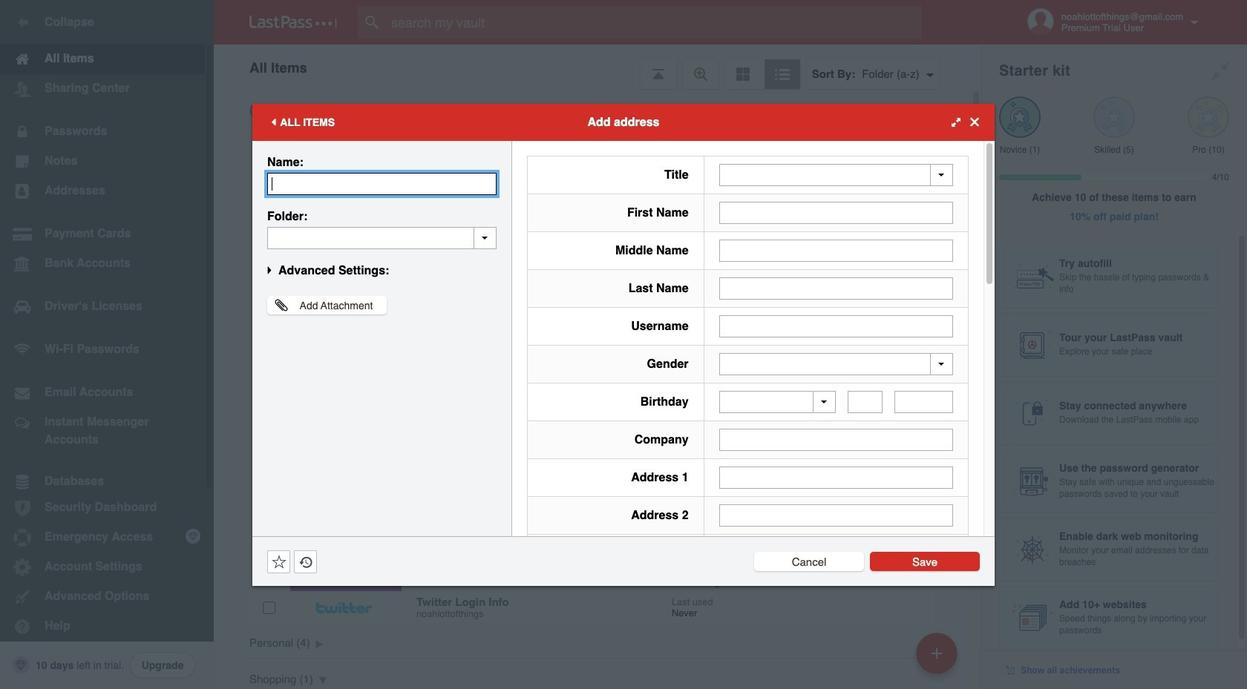 Task type: describe. For each thing, give the bounding box(es) containing it.
new item navigation
[[911, 629, 967, 690]]

new item image
[[932, 648, 942, 659]]

main navigation navigation
[[0, 0, 214, 690]]

vault options navigation
[[214, 45, 981, 89]]



Task type: locate. For each thing, give the bounding box(es) containing it.
dialog
[[252, 104, 995, 690]]

None text field
[[267, 173, 497, 195], [719, 202, 953, 224], [267, 227, 497, 249], [848, 391, 883, 413], [895, 391, 953, 413], [719, 467, 953, 489], [719, 505, 953, 527], [267, 173, 497, 195], [719, 202, 953, 224], [267, 227, 497, 249], [848, 391, 883, 413], [895, 391, 953, 413], [719, 467, 953, 489], [719, 505, 953, 527]]

None text field
[[719, 239, 953, 262], [719, 277, 953, 300], [719, 315, 953, 337], [719, 429, 953, 451], [719, 239, 953, 262], [719, 277, 953, 300], [719, 315, 953, 337], [719, 429, 953, 451]]

Search search field
[[358, 6, 951, 39]]

lastpass image
[[249, 16, 337, 29]]

search my vault text field
[[358, 6, 951, 39]]



Task type: vqa. For each thing, say whether or not it's contained in the screenshot.
New item element
no



